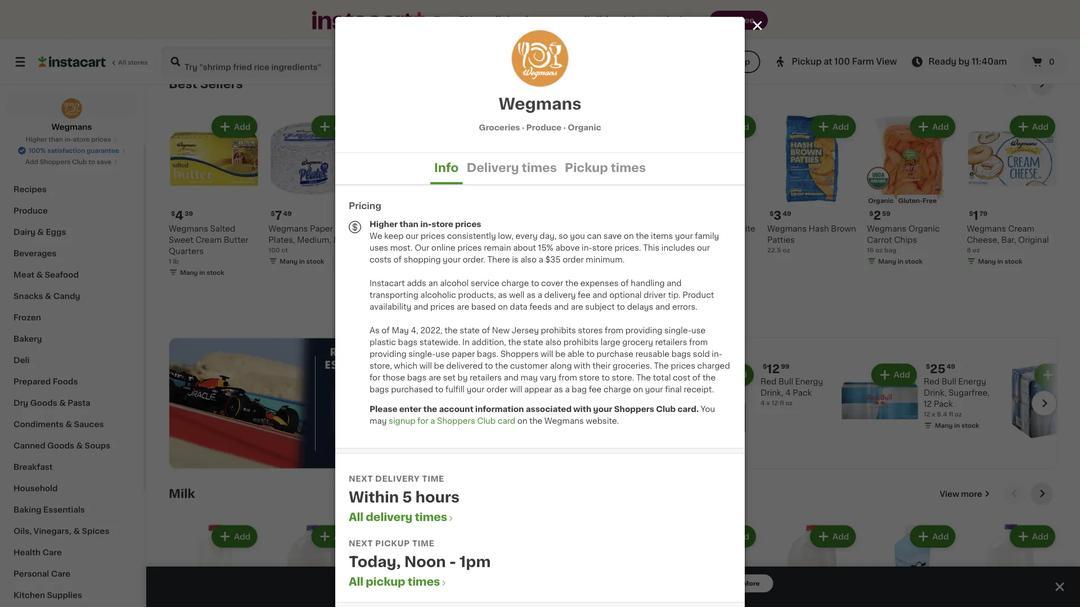 Task type: describe. For each thing, give the bounding box(es) containing it.
a inside we keep our prices consistently low, every day, so you can save on the items your family uses most. our online prices remain about 15% above in-store prices. this includes our costs of shopping your order. there is also a $35 order minimum.
[[539, 256, 544, 264]]

product group containing 1
[[967, 113, 1058, 268]]

paper
[[310, 225, 333, 233]]

order inside as of may 4, 2022, the state of new jersey prohibits stores from providing single-use plastic bags statewide. in addition, the state also prohibits large grocery retailers from providing single-use paper bags. shoppers will be able to purchase reusable bags sold in- store, which will be delivered to the customer along with their groceries. the prices charged for those bags are set by retailers and may vary from store to store. the total cost of the bags purchased to fulfill your order will appear as a bag fee charge on your final receipt.
[[487, 386, 508, 394]]

of right as
[[382, 327, 390, 335]]

times inside all pickup times 
[[408, 577, 440, 588]]

iceberg
[[668, 6, 698, 14]]

& left sauces at the bottom
[[66, 421, 72, 429]]

lb up 0.82
[[392, 6, 398, 12]]

loyalty
[[488, 226, 510, 233]]

4 down $ 12 99
[[761, 400, 765, 406]]

$ for wegmans paper plates, medium,  8.6"
[[271, 211, 275, 217]]

wegmans inside wegmans choice perfect portion strip steak $14.99 / lb
[[568, 225, 608, 233]]

beverages
[[14, 250, 57, 258]]

wegmans up groceries · produce · organic
[[499, 96, 582, 112]]

item carousel region containing best sellers
[[169, 73, 1058, 329]]

fresh
[[503, 259, 525, 267]]

today, noon - 1pm
[[349, 556, 491, 570]]

to down set
[[435, 386, 444, 394]]

1 vertical spatial card
[[498, 417, 516, 425]]

wegmans inside wegmans cream cheese, bar, original 8 oz
[[967, 225, 1007, 233]]

bull for 12
[[779, 378, 794, 386]]

prices up the consistently
[[455, 220, 482, 228]]

to right able
[[587, 350, 595, 358]]

oz inside $ 6 wegmans guacamole 12 oz
[[377, 236, 384, 242]]

and down the "alcoholic"
[[414, 303, 429, 311]]

soli organic baby spinach 4 oz
[[468, 0, 539, 23]]

cream inside wegmans salted sweet cream butter quarters 1 lb
[[196, 236, 222, 244]]

view inside 'popup button'
[[940, 491, 960, 498]]

0 horizontal spatial red bull energy drinks image
[[169, 339, 401, 469]]

and inside as of may 4, 2022, the state of new jersey prohibits stores from providing single-use plastic bags statewide. in addition, the state also prohibits large grocery retailers from providing single-use paper bags. shoppers will be able to purchase reusable bags sold in- store, which will be delivered to the customer along with their groceries. the prices charged for those bags are set by retailers and may vary from store to store. the total cost of the bags purchased to fulfill your order will appear as a bag fee charge on your final receipt.
[[504, 374, 519, 382]]

plastic
[[370, 339, 396, 346]]

ready by 11:40am link
[[911, 55, 1008, 69]]

to down bags.
[[485, 362, 493, 370]]

prices inside as of may 4, 2022, the state of new jersey prohibits stores from providing single-use plastic bags statewide. in addition, the state also prohibits large grocery retailers from providing single-use paper bags. shoppers will be able to purchase reusable bags sold in- store, which will be delivered to the customer along with their groceries. the prices charged for those bags are set by retailers and may vary from store to store. the total cost of the bags purchased to fulfill your order will appear as a bag fee charge on your final receipt.
[[671, 362, 696, 370]]

charge inside as of may 4, 2022, the state of new jersey prohibits stores from providing single-use plastic bags statewide. in addition, the state also prohibits large grocery retailers from providing single-use paper bags. shoppers will be able to purchase reusable bags sold in- store, which will be delivered to the customer along with their groceries. the prices charged for those bags are set by retailers and may vary from store to store. the total cost of the bags purchased to fulfill your order will appear as a bag fee charge on your final receipt.
[[604, 386, 631, 394]]

/ inside "green squash (zucchini) $1.99 / lb"
[[587, 17, 589, 23]]

sugarfree,
[[949, 389, 990, 397]]

instacart
[[370, 279, 405, 287]]

delivery inside get free delivery button
[[484, 580, 525, 589]]

add shoppers club to save link
[[25, 158, 118, 167]]

you
[[570, 232, 585, 240]]

foods
[[53, 378, 78, 386]]

 for -
[[440, 580, 448, 588]]

on right back
[[534, 15, 546, 25]]

2 vertical spatial the
[[637, 374, 651, 382]]

0 vertical spatial stores
[[128, 59, 148, 66]]

pack for 25
[[633, 389, 652, 397]]

organic up pickup times at the right of the page
[[568, 124, 602, 131]]

wegmans cream cheese, bar, original 8 oz
[[967, 225, 1050, 253]]

by inside as of may 4, 2022, the state of new jersey prohibits stores from providing single-use plastic bags statewide. in addition, the state also prohibits large grocery retailers from providing single-use paper bags. shoppers will be able to purchase reusable bags sold in- store, which will be delivered to the customer along with their groceries. the prices charged for those bags are set by retailers and may vary from store to store. the total cost of the bags purchased to fulfill your order will appear as a bag fee charge on your final receipt.
[[458, 374, 468, 382]]

$ inside $ 6 wegmans guacamole 12 oz
[[371, 211, 375, 217]]

groceries
[[479, 124, 520, 131]]

& left the spices
[[73, 528, 80, 536]]

2 vertical spatial club
[[478, 417, 496, 425]]

delivery times
[[467, 162, 557, 174]]

0 vertical spatial prohibits
[[541, 327, 576, 335]]

vegan
[[370, 198, 390, 204]]

 for hours
[[447, 515, 455, 523]]

5%
[[459, 15, 474, 25]]

pickup for time
[[375, 540, 410, 548]]

0 vertical spatial wegmans logo image
[[512, 30, 569, 87]]

0 vertical spatial pickup
[[617, 15, 651, 25]]

oz inside wegmans cream cheese, bar, original 8 oz
[[973, 247, 981, 253]]

as
[[370, 327, 380, 335]]

shredded
[[709, 0, 748, 2]]

shoppers down "account"
[[437, 417, 476, 425]]

to down the their
[[602, 374, 610, 382]]

wegmans down associated at the bottom
[[545, 417, 584, 425]]

the inside instacart adds an alcohol service charge to cover the expenses of handling and transporting alcoholic products, as well as a delivery fee and optional driver tip. product availability and prices are based on data feeds and are subject to delays and errors.
[[566, 279, 579, 287]]

soups
[[85, 442, 110, 450]]

pickup times tab
[[561, 153, 650, 185]]

may inside as of may 4, 2022, the state of new jersey prohibits stores from providing single-use plastic bags statewide. in addition, the state also prohibits large grocery retailers from providing single-use paper bags. shoppers will be able to purchase reusable bags sold in- store, which will be delivered to the customer along with their groceries. the prices charged for those bags are set by retailers and may vary from store to store. the total cost of the bags purchased to fulfill your order will appear as a bag fee charge on your final receipt.
[[521, 374, 538, 382]]

0 horizontal spatial will
[[420, 362, 432, 370]]

1 horizontal spatial be
[[556, 350, 566, 358]]

item carousel region containing milk
[[169, 483, 1058, 608]]

the up nsored
[[424, 406, 437, 413]]

all for within 5 hours
[[349, 513, 364, 523]]

see eligible items button
[[468, 293, 559, 312]]

lb inside wegmans choice perfect portion strip steak $14.99 / lb
[[595, 258, 601, 265]]

cream inside wegmans cream cheese, bar, original 8 oz
[[1009, 225, 1035, 233]]

bag for carrot
[[885, 247, 897, 253]]

0 horizontal spatial as
[[498, 291, 507, 299]]

in- up our
[[421, 220, 432, 228]]

there
[[488, 256, 510, 264]]

& left soups
[[76, 442, 83, 450]]

1 vertical spatial single-
[[409, 350, 436, 358]]

0 horizontal spatial be
[[434, 362, 445, 370]]

0 horizontal spatial retailers
[[470, 374, 502, 382]]

1 vertical spatial providing
[[370, 350, 407, 358]]

eligible inside button
[[495, 299, 525, 307]]

bag inside as of may 4, 2022, the state of new jersey prohibits stores from providing single-use plastic bags statewide. in addition, the state also prohibits large grocery retailers from providing single-use paper bags. shoppers will be able to purchase reusable bags sold in- store, which will be delivered to the customer along with their groceries. the prices charged for those bags are set by retailers and may vary from store to store. the total cost of the bags purchased to fulfill your order will appear as a bag fee charge on your final receipt.
[[572, 386, 587, 394]]

1 vertical spatial than
[[400, 220, 419, 228]]

remain
[[484, 244, 511, 252]]

1 horizontal spatial are
[[457, 303, 470, 311]]

49 for red bull energy drink, 12 pack
[[621, 364, 629, 370]]

product group containing many in stock
[[868, 0, 958, 59]]

0
[[1050, 58, 1055, 66]]

most.
[[391, 244, 413, 252]]

on down please enter the account information associated with your shoppers club card.
[[518, 417, 528, 425]]

grocery
[[623, 339, 654, 346]]

this
[[644, 244, 660, 252]]

$ 25 49 for red bull energy drink, sugarfree, 12 pack
[[927, 363, 956, 375]]

fee inside as of may 4, 2022, the state of new jersey prohibits stores from providing single-use plastic bags statewide. in addition, the state also prohibits large grocery retailers from providing single-use paper bags. shoppers will be able to purchase reusable bags sold in- store, which will be delivered to the customer along with their groceries. the prices charged for those bags are set by retailers and may vary from store to store. the total cost of the bags purchased to fulfill your order will appear as a bag fee charge on your final receipt.
[[589, 386, 602, 394]]

on inside we keep our prices consistently low, every day, so you can save on the items your family uses most. our online prices remain about 15% above in-store prices. this includes our costs of shopping your order. there is also a $35 order minimum.
[[624, 232, 634, 240]]

22
[[668, 247, 676, 253]]

1 vertical spatial use
[[436, 350, 450, 358]]

lb right 0.82
[[404, 15, 410, 21]]

lettuce
[[700, 6, 731, 14]]

100 inside wegmans paper plates, medium,  8.6" 100 ct
[[269, 247, 280, 253]]

cover
[[542, 279, 564, 287]]

purchase
[[597, 350, 634, 358]]

drink, inside the red bull energy drink, sugarfree, 12 pack 12 x 8.4 fl oz
[[924, 389, 947, 397]]

0 horizontal spatial from
[[559, 374, 578, 382]]

$ for wegmans salted sweet cream butter quarters
[[171, 211, 175, 217]]

large
[[601, 339, 621, 346]]

drink, for 25
[[598, 389, 621, 397]]

11:40am
[[972, 58, 1008, 66]]

bags up purchased
[[407, 374, 427, 382]]

eggs
[[46, 229, 66, 236]]

3 many in stock button from the left
[[967, 0, 1058, 49]]

to left cover
[[531, 279, 540, 287]]

1 horizontal spatial providing
[[626, 327, 663, 335]]

prepared foods
[[14, 378, 78, 386]]

save inside we keep our prices consistently low, every day, so you can save on the items your family uses most. our online prices remain about 15% above in-store prices. this includes our costs of shopping your order. there is also a $35 order minimum.
[[604, 232, 622, 240]]

pickup for pickup
[[723, 58, 751, 66]]

delivery times tab
[[463, 153, 561, 185]]

buy it again link
[[7, 116, 137, 138]]

$ 2 59
[[870, 210, 891, 222]]

try free
[[724, 16, 755, 24]]

your up the website.
[[594, 406, 613, 413]]

your down total
[[646, 386, 663, 394]]

49 for red bull energy drink, sugarfree, 12 pack
[[947, 364, 956, 370]]

8.4 inside the red bull energy drink, sugarfree, 12 pack 12 x 8.4 fl oz
[[938, 412, 948, 418]]

$ for red bull energy drink, 12 pack
[[600, 364, 604, 370]]

fee inside instacart adds an alcohol service charge to cover the expenses of handling and transporting alcoholic products, as well as a delivery fee and optional driver tip. product availability and prices are based on data feeds and are subject to delays and errors.
[[578, 291, 591, 299]]

dairy & eggs
[[14, 229, 66, 236]]

0 vertical spatial all
[[118, 59, 126, 66]]

/ inside $2.29 / lb about 0.82 lb each
[[388, 6, 391, 12]]

dairy & eggs link
[[7, 222, 137, 243]]

0 vertical spatial than
[[49, 137, 63, 143]]

0 vertical spatial eligible
[[579, 15, 615, 25]]

2 horizontal spatial from
[[690, 339, 708, 346]]

a inside as of may 4, 2022, the state of new jersey prohibits stores from providing single-use plastic bags statewide. in addition, the state also prohibits large grocery retailers from providing single-use paper bags. shoppers will be able to purchase reusable bags sold in- store, which will be delivered to the customer along with their groceries. the prices charged for those bags are set by retailers and may vary from store to store. the total cost of the bags purchased to fulfill your order will appear as a bag fee charge on your final receipt.
[[565, 386, 570, 394]]

0 vertical spatial by
[[959, 58, 970, 66]]

on inside instacart adds an alcohol service charge to cover the expenses of handling and transporting alcoholic products, as well as a delivery fee and optional driver tip. product availability and prices are based on data feeds and are subject to delays and errors.
[[498, 303, 508, 311]]

8.6"
[[334, 236, 350, 244]]

all stores link
[[38, 46, 149, 78]]

store up "100% satisfaction guarantee"
[[73, 137, 90, 143]]

prices down the consistently
[[458, 244, 482, 252]]

times inside all delivery times 
[[415, 513, 447, 523]]

purchased
[[391, 386, 433, 394]]

100% satisfaction guarantee button
[[18, 144, 126, 155]]

25 for red bull energy drink, sugarfree, 12 pack
[[931, 363, 946, 375]]

prices up guarantee
[[91, 137, 111, 143]]

items inside we keep our prices consistently low, every day, so you can save on the items your family uses most. our online prices remain about 15% above in-store prices. this includes our costs of shopping your order. there is also a $35 order minimum.
[[651, 232, 673, 240]]

wegmans up 'higher than in-store prices' link
[[52, 123, 92, 131]]

wegmans inside wegmans salted sweet cream butter quarters 1 lb
[[169, 225, 208, 233]]

fl for 12
[[780, 400, 784, 406]]

1 horizontal spatial for
[[418, 417, 429, 425]]

wegmans inside wegmans shredded iceberg lettuce 10 oz bag
[[668, 0, 707, 2]]

1 vertical spatial with
[[574, 406, 592, 413]]

& inside 'link'
[[59, 400, 66, 408]]

personal care link
[[7, 564, 137, 585]]

lb inside "green squash (zucchini) $1.99 / lb"
[[591, 17, 597, 23]]

dry
[[14, 400, 28, 408]]

about for $3.09 / lb about 0.62 lb each
[[768, 15, 787, 21]]

time for noon
[[412, 540, 435, 548]]

fl for 25
[[623, 400, 627, 406]]

green squash (zucchini) $1.99 / lb
[[568, 0, 624, 23]]

0 button
[[1021, 48, 1067, 75]]

wegmans inside wegmans organic carrot chips 16 oz bag
[[868, 225, 907, 233]]

may inside you may
[[370, 417, 387, 425]]

store up the online
[[432, 220, 454, 228]]

25 for red bull energy drink, 12 pack
[[604, 363, 620, 375]]

/ inside wegmans choice perfect portion strip steak $14.99 / lb
[[591, 258, 594, 265]]

pack inside the red bull energy drink, sugarfree, 12 pack 12 x 8.4 fl oz
[[934, 401, 954, 408]]

guarantee
[[87, 148, 119, 154]]

oz inside red bull energy drink, 4 pack 4 x 12 fl oz
[[786, 400, 793, 406]]

organic inside wegmans organic carrot chips 16 oz bag
[[909, 225, 941, 233]]

delivery inside all delivery times 
[[366, 513, 413, 523]]

sweet
[[169, 236, 194, 244]]

gluten-
[[899, 198, 923, 204]]

and right feeds
[[554, 303, 569, 311]]

1 many in stock button from the left
[[269, 0, 360, 27]]

store inside we keep our prices consistently low, every day, so you can save on the items your family uses most. our online prices remain about 15% above in-store prices. this includes our costs of shopping your order. there is also a $35 order minimum.
[[593, 244, 613, 252]]

noon
[[405, 556, 446, 570]]

1 vertical spatial the
[[654, 362, 669, 370]]

0 horizontal spatial higher than in-store prices
[[26, 137, 111, 143]]

to down optional
[[617, 303, 625, 311]]

the down the jersey
[[508, 339, 522, 346]]

in- inside we keep our prices consistently low, every day, so you can save on the items your family uses most. our online prices remain about 15% above in-store prices. this includes our costs of shopping your order. there is also a $35 order minimum.
[[582, 244, 593, 252]]

oz inside wegmans shredded iceberg lettuce 10 oz bag
[[677, 17, 684, 23]]

6
[[375, 210, 383, 222]]

as of may 4, 2022, the state of new jersey prohibits stores from providing single-use plastic bags statewide. in addition, the state also prohibits large grocery retailers from providing single-use paper bags. shoppers will be able to purchase reusable bags sold in- store, which will be delivered to the customer along with their groceries. the prices charged for those bags are set by retailers and may vary from store to store. the total cost of the bags purchased to fulfill your order will appear as a bag fee charge on your final receipt.
[[370, 327, 731, 394]]

card inside with loyalty card spend $20, save $5 ritz crackers, the original, fresh stacks
[[511, 226, 526, 233]]

all pickup times 
[[349, 577, 448, 588]]

1 vertical spatial essentials
[[43, 507, 85, 515]]

chips
[[895, 236, 918, 244]]

0 vertical spatial retailers
[[656, 339, 688, 346]]

and up the tip.
[[667, 279, 682, 287]]

prices inside instacart adds an alcohol service charge to cover the expenses of handling and transporting alcoholic products, as well as a delivery fee and optional driver tip. product availability and prices are based on data feeds and are subject to delays and errors.
[[431, 303, 455, 311]]

alcohol
[[440, 279, 469, 287]]

next for today, noon - 1pm
[[349, 540, 373, 548]]

medium,
[[297, 236, 332, 244]]

receipt.
[[684, 386, 715, 394]]

charge inside instacart adds an alcohol service charge to cover the expenses of handling and transporting alcoholic products, as well as a delivery fee and optional driver tip. product availability and prices are based on data feeds and are subject to delays and errors.
[[502, 279, 529, 287]]

red for 12
[[761, 378, 777, 386]]

1 vertical spatial state
[[524, 339, 544, 346]]

bags left 'sold'
[[672, 350, 691, 358]]

also inside we keep our prices consistently low, every day, so you can save on the items your family uses most. our online prices remain about 15% above in-store prices. this includes our costs of shopping your order. there is also a $35 order minimum.
[[521, 256, 537, 264]]

your right fulfill
[[467, 386, 485, 394]]

& left candy on the top of the page
[[45, 293, 51, 301]]

100 inside popup button
[[835, 58, 851, 66]]

every inside we keep our prices consistently low, every day, so you can save on the items your family uses most. our online prices remain about 15% above in-store prices. this includes our costs of shopping your order. there is also a $35 order minimum.
[[516, 232, 538, 240]]

$ for wegmans organic carrot chips
[[870, 211, 874, 217]]

49 for wegmans paper plates, medium,  8.6"
[[283, 211, 292, 217]]

close modal image
[[751, 19, 765, 33]]

in- up 100% satisfaction guarantee button on the top of page
[[65, 137, 73, 143]]

oz inside the wegmans giant white bread 22 oz
[[677, 247, 685, 253]]

adds
[[407, 279, 427, 287]]

1 vertical spatial club
[[656, 406, 676, 413]]

website.
[[586, 417, 619, 425]]

your down the online
[[443, 256, 461, 264]]

subject
[[586, 303, 615, 311]]

1 horizontal spatial higher
[[370, 220, 398, 228]]

bags down those
[[370, 386, 389, 394]]

goods for dry
[[30, 400, 57, 408]]

0 horizontal spatial club
[[72, 159, 87, 165]]

shoppers inside as of may 4, 2022, the state of new jersey prohibits stores from providing single-use plastic bags statewide. in addition, the state also prohibits large grocery retailers from providing single-use paper bags. shoppers will be able to purchase reusable bags sold in- store, which will be delivered to the customer along with their groceries. the prices charged for those bags are set by retailers and may vary from store to store. the total cost of the bags purchased to fulfill your order will appear as a bag fee charge on your final receipt.
[[501, 350, 539, 358]]

2 horizontal spatial will
[[541, 350, 554, 358]]

a right spo
[[431, 417, 435, 425]]

nsored
[[423, 416, 446, 422]]

1 horizontal spatial our
[[697, 244, 710, 252]]

care for health care
[[42, 549, 62, 557]]

original,
[[468, 259, 501, 267]]

wegmans paper plates, medium,  8.6" 100 ct
[[269, 225, 350, 253]]

uses
[[370, 244, 389, 252]]

set
[[443, 374, 456, 382]]

drink, for 12
[[761, 389, 784, 397]]

1 horizontal spatial use
[[692, 327, 706, 335]]

1 vertical spatial prohibits
[[564, 339, 599, 346]]

oz inside wegmans organic carrot chips 16 oz bag
[[876, 247, 883, 253]]

wegmans logo image inside 'wegmans' link
[[61, 98, 82, 119]]

ready by 11:40am
[[929, 58, 1008, 66]]

1 horizontal spatial red bull energy drinks image
[[411, 362, 431, 382]]

household
[[14, 485, 58, 493]]

final
[[665, 386, 682, 394]]

please
[[370, 406, 398, 413]]

costs
[[370, 256, 392, 264]]

-
[[450, 556, 456, 570]]

a inside instacart adds an alcohol service charge to cover the expenses of handling and transporting alcoholic products, as well as a delivery fee and optional driver tip. product availability and prices are based on data feeds and are subject to delays and errors.
[[538, 291, 543, 299]]

in
[[463, 339, 470, 346]]

lb inside wegmans salted sweet cream butter quarters 1 lb
[[173, 258, 179, 265]]

view inside popup button
[[877, 58, 898, 66]]

1 vertical spatial higher than in-store prices
[[370, 220, 482, 228]]

the down charged
[[703, 374, 716, 382]]

so
[[559, 232, 568, 240]]

of up addition,
[[482, 327, 490, 335]]

1 inside wegmans salted sweet cream butter quarters 1 lb
[[169, 258, 172, 265]]

oz inside wegmans hash brown patties 22.5 oz
[[783, 247, 791, 253]]

energy for 12
[[796, 378, 824, 386]]

12 inside red bull energy drink, 4 pack 4 x 12 fl oz
[[772, 400, 779, 406]]

higher than in-store prices link
[[26, 135, 118, 144]]

pickup at 100 farm view button
[[774, 46, 898, 78]]

x for 25
[[606, 400, 610, 406]]

0 vertical spatial from
[[605, 327, 624, 335]]

of up receipt. at bottom
[[693, 374, 701, 382]]

earn 5% credit back on every eligible pickup order!
[[434, 15, 683, 25]]

the up statewide.
[[445, 327, 458, 335]]

lb up 0.62
[[792, 6, 798, 12]]

stores inside as of may 4, 2022, the state of new jersey prohibits stores from providing single-use plastic bags statewide. in addition, the state also prohibits large grocery retailers from providing single-use paper bags. shoppers will be able to purchase reusable bags sold in- store, which will be delivered to the customer along with their groceries. the prices charged for those bags are set by retailers and may vary from store to store. the total cost of the bags purchased to fulfill your order will appear as a bag fee charge on your final receipt.
[[578, 327, 603, 335]]

0 vertical spatial single-
[[665, 327, 692, 335]]

1 horizontal spatial 1
[[974, 210, 979, 222]]

about for $2.29 / lb about 0.82 lb each
[[369, 15, 387, 21]]



Task type: vqa. For each thing, say whether or not it's contained in the screenshot.


Task type: locate. For each thing, give the bounding box(es) containing it.
will up the along at the bottom
[[541, 350, 554, 358]]

2 horizontal spatial save
[[604, 232, 622, 240]]

shoppers up customer
[[501, 350, 539, 358]]

save inside the add shoppers club to save link
[[97, 159, 111, 165]]

2 bull from the left
[[779, 378, 794, 386]]

$ down the purchase
[[600, 364, 604, 370]]

0 horizontal spatial eligible
[[495, 299, 525, 307]]

0 vertical spatial essentials
[[411, 403, 463, 412]]

1 vertical spatial by
[[458, 374, 468, 382]]

tip.
[[669, 291, 681, 299]]

store down the their
[[580, 374, 600, 382]]

energy inside red bull energy drink, 12 pack 12 x 8.4 fl oz
[[632, 378, 660, 386]]

each inside $3.09 / lb about 0.62 lb each
[[811, 15, 826, 21]]

handling
[[631, 279, 665, 287]]

1 · from the left
[[522, 124, 525, 131]]

drink, inside red bull energy drink, 12 pack 12 x 8.4 fl oz
[[598, 389, 621, 397]]

items inside button
[[527, 299, 550, 307]]

2
[[874, 210, 882, 222]]

1 horizontal spatial the
[[637, 374, 651, 382]]

as inside as of may 4, 2022, the state of new jersey prohibits stores from providing single-use plastic bags statewide. in addition, the state also prohibits large grocery retailers from providing single-use paper bags. shoppers will be able to purchase reusable bags sold in- store, which will be delivered to the customer along with their groceries. the prices charged for those bags are set by retailers and may vary from store to store. the total cost of the bags purchased to fulfill your order will appear as a bag fee charge on your final receipt.
[[554, 386, 563, 394]]

/
[[788, 6, 790, 12], [388, 6, 391, 12], [587, 17, 589, 23], [591, 258, 594, 265]]

charge up well
[[502, 279, 529, 287]]

$ for wegmans hash brown patties
[[770, 211, 774, 217]]

the up this
[[636, 232, 649, 240]]

1 horizontal spatial many in stock button
[[868, 0, 958, 49]]

pack
[[633, 389, 652, 397], [793, 389, 812, 397], [934, 401, 954, 408]]

next up today,
[[349, 540, 373, 548]]

0 vertical spatial club
[[72, 159, 87, 165]]

with inside as of may 4, 2022, the state of new jersey prohibits stores from providing single-use plastic bags statewide. in addition, the state also prohibits large grocery retailers from providing single-use paper bags. shoppers will be able to purchase reusable bags sold in- store, which will be delivered to the customer along with their groceries. the prices charged for those bags are set by retailers and may vary from store to store. the total cost of the bags purchased to fulfill your order will appear as a bag fee charge on your final receipt.
[[574, 362, 591, 370]]

delivered
[[447, 362, 483, 370]]

perfect
[[568, 236, 597, 244]]

0 horizontal spatial our
[[406, 232, 419, 240]]

1 vertical spatial be
[[434, 362, 445, 370]]

with down able
[[574, 362, 591, 370]]

3 drink, from the left
[[924, 389, 947, 397]]

errors.
[[673, 303, 698, 311]]

in- inside as of may 4, 2022, the state of new jersey prohibits stores from providing single-use plastic bags statewide. in addition, the state also prohibits large grocery retailers from providing single-use paper bags. shoppers will be able to purchase reusable bags sold in- store, which will be delivered to the customer along with their groceries. the prices charged for those bags are set by retailers and may vary from store to store. the total cost of the bags purchased to fulfill your order will appear as a bag fee charge on your final receipt.
[[712, 350, 723, 358]]

49 up store.
[[621, 364, 629, 370]]

2 next from the top
[[349, 540, 373, 548]]

lb down (zucchini)
[[591, 17, 597, 23]]

$ 25 49
[[600, 363, 629, 375], [927, 363, 956, 375]]

of inside instacart adds an alcohol service charge to cover the expenses of handling and transporting alcoholic products, as well as a delivery fee and optional driver tip. product availability and prices are based on data feeds and are subject to delays and errors.
[[621, 279, 629, 287]]

$14.99
[[568, 258, 590, 265]]

10
[[668, 17, 675, 23]]

pickup for pickup times
[[565, 162, 608, 174]]

1 horizontal spatial from
[[605, 327, 624, 335]]

& left the eggs
[[37, 229, 44, 236]]

in- down "can"
[[582, 244, 593, 252]]

of down "most."
[[394, 256, 402, 264]]

oz right 8 on the top right of the page
[[973, 247, 981, 253]]

free for get
[[461, 580, 481, 589]]

49
[[783, 211, 792, 217], [283, 211, 292, 217], [621, 364, 629, 370], [947, 364, 956, 370]]

2 drink, from the left
[[761, 389, 784, 397]]

1 vertical spatial order
[[487, 386, 508, 394]]

for inside as of may 4, 2022, the state of new jersey prohibits stores from providing single-use plastic bags statewide. in addition, the state also prohibits large grocery retailers from providing single-use paper bags. shoppers will be able to purchase reusable bags sold in- store, which will be delivered to the customer along with their groceries. the prices charged for those bags are set by retailers and may vary from store to store. the total cost of the bags purchased to fulfill your order will appear as a bag fee charge on your final receipt.
[[370, 374, 381, 382]]

0 horizontal spatial charge
[[502, 279, 529, 287]]

1 horizontal spatial drink,
[[761, 389, 784, 397]]

those
[[383, 374, 405, 382]]

& right meat
[[36, 271, 43, 279]]

fl inside the red bull energy drink, sugarfree, 12 pack 12 x 8.4 fl oz
[[949, 412, 954, 418]]

2 $ 25 49 from the left
[[927, 363, 956, 375]]

delivery inside instacart adds an alcohol service charge to cover the expenses of handling and transporting alcoholic products, as well as a delivery fee and optional driver tip. product availability and prices are based on data feeds and are subject to delays and errors.
[[545, 291, 576, 299]]

 inside all pickup times 
[[440, 580, 448, 588]]

oz down store.
[[629, 400, 636, 406]]

energy inside the red bull energy drink, sugarfree, 12 pack 12 x 8.4 fl oz
[[959, 378, 987, 386]]

carrot
[[868, 236, 893, 244]]

bull inside red bull energy drink, 4 pack 4 x 12 fl oz
[[779, 378, 794, 386]]

/ up 0.62
[[788, 6, 790, 12]]

wegmans logo image up again
[[61, 98, 82, 119]]

household link
[[7, 478, 137, 500]]

x inside red bull energy drink, 4 pack 4 x 12 fl oz
[[767, 400, 771, 406]]

2 many in stock button from the left
[[868, 0, 958, 49]]

2 horizontal spatial are
[[571, 303, 584, 311]]

delivery down cover
[[545, 291, 576, 299]]

in-
[[65, 137, 73, 143], [421, 220, 432, 228], [582, 244, 593, 252], [712, 350, 723, 358]]

bags down 4,
[[398, 339, 418, 346]]

treatment tracker modal dialog
[[146, 567, 1081, 608]]

bull inside red bull energy drink, 12 pack 12 x 8.4 fl oz
[[616, 378, 630, 386]]

1 horizontal spatial wegmans logo image
[[512, 30, 569, 87]]

1 red from the left
[[598, 378, 614, 386]]

organic up 59
[[869, 198, 894, 204]]

snacks & candy
[[14, 293, 80, 301]]

product group containing 4
[[169, 113, 260, 280]]

pickup for pickup at 100 farm view
[[792, 58, 822, 66]]

state
[[460, 327, 480, 335], [524, 339, 544, 346]]

care up supplies
[[51, 571, 70, 579]]

order inside we keep our prices consistently low, every day, so you can save on the items your family uses most. our online prices remain about 15% above in-store prices. this includes our costs of shopping your order. there is also a $35 order minimum.
[[563, 256, 584, 264]]

for
[[370, 374, 381, 382], [418, 417, 429, 425]]

wegmans down 6
[[369, 225, 408, 233]]

the down bags.
[[495, 362, 508, 370]]

0 horizontal spatial 1
[[169, 258, 172, 265]]

new
[[492, 327, 510, 335]]

2 energy from the left
[[796, 378, 824, 386]]

wegmans inside wegmans hash brown patties 22.5 oz
[[768, 225, 807, 233]]

all down 'within'
[[349, 513, 364, 523]]

0 vertical spatial bag
[[685, 17, 698, 23]]

care for personal care
[[51, 571, 70, 579]]

essentials up oils, vinegars, & spices
[[43, 507, 85, 515]]

3 bull from the left
[[942, 378, 957, 386]]

with loyalty card spend $20, save $5 ritz crackers, the original, fresh stacks
[[468, 226, 554, 267]]

kitchen supplies
[[14, 592, 82, 600]]

2 vertical spatial pickup
[[366, 577, 406, 588]]

1 vertical spatial item carousel region
[[169, 483, 1058, 608]]

service
[[471, 279, 500, 287]]

condiments & sauces
[[14, 421, 104, 429]]

pickup for times
[[366, 577, 406, 588]]

canned goods & soups
[[14, 442, 110, 450]]

x inside red bull energy drink, 12 pack 12 x 8.4 fl oz
[[606, 400, 610, 406]]

more
[[743, 581, 760, 587]]

0 vertical spatial will
[[541, 350, 554, 358]]

may
[[521, 374, 538, 382], [370, 417, 387, 425]]

0 horizontal spatial the
[[525, 247, 540, 255]]

1 vertical spatial all
[[349, 513, 364, 523]]

satisfaction
[[47, 148, 85, 154]]

0 horizontal spatial state
[[460, 327, 480, 335]]

on down store.
[[633, 386, 644, 394]]

produce down recipes
[[14, 207, 48, 215]]

1 horizontal spatial each
[[811, 15, 826, 21]]

buy
[[32, 123, 47, 131]]

$ 25 49 for red bull energy drink, 12 pack
[[600, 363, 629, 375]]

1 vertical spatial next
[[349, 540, 373, 548]]

higher
[[26, 137, 47, 143], [370, 220, 398, 228]]

item carousel region
[[169, 73, 1058, 329], [169, 483, 1058, 608]]

shoppers down satisfaction
[[40, 159, 71, 165]]

it
[[49, 123, 55, 131]]

order up information
[[487, 386, 508, 394]]

condiments & sauces link
[[7, 414, 137, 436]]

2 horizontal spatial drink,
[[924, 389, 947, 397]]

and down customer
[[504, 374, 519, 382]]

/ inside $3.09 / lb about 0.62 lb each
[[788, 6, 790, 12]]

8.4 inside red bull energy drink, 12 pack 12 x 8.4 fl oz
[[611, 400, 621, 406]]

bull down groceries.
[[616, 378, 630, 386]]

4 inside soli organic baby spinach 4 oz
[[468, 17, 473, 23]]

product
[[683, 291, 715, 299]]

1 horizontal spatial cream
[[1009, 225, 1035, 233]]

bag for iceberg
[[685, 17, 698, 23]]

shoppers
[[40, 159, 71, 165], [501, 350, 539, 358], [615, 406, 655, 413], [437, 417, 476, 425]]

product group containing 3
[[768, 113, 859, 255]]

meat & seafood
[[14, 271, 79, 279]]

the down please enter the account information associated with your shoppers club card.
[[530, 417, 543, 425]]

wegmans link
[[52, 98, 92, 133]]

card up $5
[[511, 226, 526, 233]]

3 red from the left
[[924, 378, 940, 386]]

and up subject
[[593, 291, 608, 299]]

red bull energy drinks image
[[169, 339, 401, 469], [411, 362, 431, 382]]

as left well
[[498, 291, 507, 299]]

pickup down squash
[[617, 15, 651, 25]]

red inside the red bull energy drink, sugarfree, 12 pack 12 x 8.4 fl oz
[[924, 378, 940, 386]]

x inside the red bull energy drink, sugarfree, 12 pack 12 x 8.4 fl oz
[[932, 412, 936, 418]]

12 inside $ 6 wegmans guacamole 12 oz
[[369, 236, 375, 242]]

product group containing 2
[[868, 113, 958, 268]]

each for $2.29 / lb about 0.82 lb each
[[412, 15, 427, 21]]

retailers up reusable
[[656, 339, 688, 346]]

about down $2.29
[[369, 15, 387, 21]]

all inside all delivery times 
[[349, 513, 364, 523]]

1 horizontal spatial retailers
[[656, 339, 688, 346]]

1 horizontal spatial as
[[527, 291, 536, 299]]

pack inside red bull energy drink, 4 pack 4 x 12 fl oz
[[793, 389, 812, 397]]

0 vertical spatial view
[[877, 58, 898, 66]]

0 vertical spatial also
[[521, 256, 537, 264]]

oz down $ 12 99
[[786, 400, 793, 406]]

1 horizontal spatial 8.4
[[938, 412, 948, 418]]

also inside as of may 4, 2022, the state of new jersey prohibits stores from providing single-use plastic bags statewide. in addition, the state also prohibits large grocery retailers from providing single-use paper bags. shoppers will be able to purchase reusable bags sold in- store, which will be delivered to the customer along with their groceries. the prices charged for those bags are set by retailers and may vary from store to store. the total cost of the bags purchased to fulfill your order will appear as a bag fee charge on your final receipt.
[[546, 339, 562, 346]]

goods inside canned goods & soups link
[[47, 442, 74, 450]]

time for 5
[[422, 475, 445, 483]]

1 horizontal spatial produce
[[527, 124, 562, 131]]

oils,
[[14, 528, 32, 536]]

bag down the along at the bottom
[[572, 386, 587, 394]]

energy for 25
[[632, 378, 660, 386]]

$ inside $ 12 99
[[763, 364, 767, 370]]

fl down store.
[[623, 400, 627, 406]]

spo
[[411, 416, 423, 422]]

wegmans logo image
[[512, 30, 569, 87], [61, 98, 82, 119]]

x for 12
[[767, 400, 771, 406]]

1 drink, from the left
[[598, 389, 621, 397]]

addition,
[[472, 339, 506, 346]]

providing down 'plastic'
[[370, 350, 407, 358]]

cream up original
[[1009, 225, 1035, 233]]

salted
[[210, 225, 236, 233]]

$1.99
[[568, 17, 585, 23]]

100
[[835, 58, 851, 66], [269, 247, 280, 253]]

produce right groceries at top left
[[527, 124, 562, 131]]

3 energy from the left
[[959, 378, 987, 386]]

2 red from the left
[[761, 378, 777, 386]]

single- up which
[[409, 350, 436, 358]]

than down buy it again
[[49, 137, 63, 143]]

baking essentials link
[[7, 500, 137, 521]]

the inside with loyalty card spend $20, save $5 ritz crackers, the original, fresh stacks
[[525, 247, 540, 255]]

again
[[57, 123, 79, 131]]

prices up the online
[[421, 232, 445, 240]]

snacks
[[14, 293, 43, 301]]

0 horizontal spatial save
[[97, 159, 111, 165]]

bag down carrot
[[885, 247, 897, 253]]

2 item carousel region from the top
[[169, 483, 1058, 608]]

wegmans up plates,
[[269, 225, 308, 233]]

1 horizontal spatial pack
[[793, 389, 812, 397]]

8.4
[[611, 400, 621, 406], [938, 412, 948, 418]]

$ for red bull energy drink, 4 pack
[[763, 364, 767, 370]]

time up hours
[[422, 475, 445, 483]]

express icon image
[[312, 11, 425, 30]]

to down guarantee
[[89, 159, 95, 165]]

0 horizontal spatial for
[[370, 374, 381, 382]]

49 inside $ 3 49
[[783, 211, 792, 217]]

keep
[[384, 232, 404, 240]]

giant
[[709, 225, 731, 233]]

goods for canned
[[47, 442, 74, 450]]

are inside as of may 4, 2022, the state of new jersey prohibits stores from providing single-use plastic bags statewide. in addition, the state also prohibits large grocery retailers from providing single-use paper bags. shoppers will be able to purchase reusable bags sold in- store, which will be delivered to the customer along with their groceries. the prices charged for those bags are set by retailers and may vary from store to store. the total cost of the bags purchased to fulfill your order will appear as a bag fee charge on your final receipt.
[[429, 374, 441, 382]]

patties
[[768, 236, 795, 244]]

5
[[403, 491, 412, 505]]

1 about from the left
[[768, 15, 787, 21]]

0 horizontal spatial about
[[369, 15, 387, 21]]

None search field
[[161, 46, 591, 78]]

1 vertical spatial from
[[690, 339, 708, 346]]

$2.29 / lb about 0.82 lb each
[[369, 6, 427, 21]]

1 item carousel region from the top
[[169, 73, 1058, 329]]

oz
[[474, 17, 482, 23], [677, 17, 684, 23], [377, 236, 384, 242], [783, 247, 791, 253], [677, 247, 685, 253], [876, 247, 883, 253], [973, 247, 981, 253], [629, 400, 636, 406], [786, 400, 793, 406], [955, 412, 963, 418]]

49 right 7
[[283, 211, 292, 217]]

49 for wegmans hash brown patties
[[783, 211, 792, 217]]

&
[[37, 229, 44, 236], [36, 271, 43, 279], [45, 293, 51, 301], [59, 400, 66, 408], [66, 421, 72, 429], [76, 442, 83, 450], [73, 528, 80, 536]]

1 next from the top
[[349, 475, 373, 483]]

every
[[549, 15, 576, 25], [516, 232, 538, 240]]

goods down condiments & sauces
[[47, 442, 74, 450]]

tab list containing info
[[335, 153, 745, 185]]

1 vertical spatial every
[[516, 232, 538, 240]]

by right ready in the top right of the page
[[959, 58, 970, 66]]

0 horizontal spatial order
[[487, 386, 508, 394]]

1 horizontal spatial club
[[478, 417, 496, 425]]

oz inside red bull energy drink, 12 pack 12 x 8.4 fl oz
[[629, 400, 636, 406]]

your up includes
[[675, 232, 693, 240]]

0 vertical spatial be
[[556, 350, 566, 358]]

$ for red bull energy drink, sugarfree, 12 pack
[[927, 364, 931, 370]]

1 bull from the left
[[616, 378, 630, 386]]

tab list
[[335, 153, 745, 185]]

0 horizontal spatial pickup
[[565, 162, 608, 174]]

0 horizontal spatial higher
[[26, 137, 47, 143]]

1 vertical spatial eligible
[[495, 299, 525, 307]]

1 $ 25 49 from the left
[[600, 363, 629, 375]]

as
[[498, 291, 507, 299], [527, 291, 536, 299], [554, 386, 563, 394]]

2 each from the left
[[412, 15, 427, 21]]

0 vertical spatial goods
[[30, 400, 57, 408]]

$2.29
[[369, 6, 387, 12]]

baking essentials
[[14, 507, 85, 515]]

products,
[[458, 291, 496, 299]]

a down the along at the bottom
[[565, 386, 570, 394]]

2 vertical spatial from
[[559, 374, 578, 382]]

race
[[411, 390, 437, 400]]

2 horizontal spatial bag
[[885, 247, 897, 253]]

sponsored badge image
[[868, 50, 902, 56]]

shoppers down store.
[[615, 406, 655, 413]]

1 vertical spatial charge
[[604, 386, 631, 394]]

1 vertical spatial 
[[440, 580, 448, 588]]

state down the jersey
[[524, 339, 544, 346]]

1 vertical spatial retailers
[[470, 374, 502, 382]]

1 energy from the left
[[632, 378, 660, 386]]

wegmans up bread
[[668, 225, 707, 233]]

use
[[692, 327, 706, 335], [436, 350, 450, 358]]

25 up the red bull energy drink, sugarfree, 12 pack 12 x 8.4 fl oz
[[931, 363, 946, 375]]

lb right 0.62
[[804, 15, 809, 21]]

green
[[568, 0, 593, 2]]

0.82
[[389, 15, 403, 21]]

1 horizontal spatial 100
[[835, 58, 851, 66]]

0 vertical spatial order
[[563, 256, 584, 264]]

providing up grocery
[[626, 327, 663, 335]]

use down statewide.
[[436, 350, 450, 358]]

pack for 12
[[793, 389, 812, 397]]

are left subject
[[571, 303, 584, 311]]

and down driver
[[656, 303, 671, 311]]

signup
[[389, 417, 416, 425]]

deli link
[[7, 350, 137, 372]]

also down about
[[521, 256, 537, 264]]

2 horizontal spatial the
[[654, 362, 669, 370]]

2 · from the left
[[564, 124, 566, 131]]

on inside as of may 4, 2022, the state of new jersey prohibits stores from providing single-use plastic bags statewide. in addition, the state also prohibits large grocery retailers from providing single-use paper bags. shoppers will be able to purchase reusable bags sold in- store, which will be delivered to the customer along with their groceries. the prices charged for those bags are set by retailers and may vary from store to store. the total cost of the bags purchased to fulfill your order will appear as a bag fee charge on your final receipt.
[[633, 386, 644, 394]]

1 25 from the left
[[604, 363, 620, 375]]

of inside we keep our prices consistently low, every day, so you can save on the items your family uses most. our online prices remain about 15% above in-store prices. this includes our costs of shopping your order. there is also a $35 order minimum.
[[394, 256, 402, 264]]

reusable
[[636, 350, 670, 358]]

$ inside $ 7 49
[[271, 211, 275, 217]]

$ for wegmans cream cheese, bar, original
[[970, 211, 974, 217]]

2 about from the left
[[369, 15, 387, 21]]

organic inside soli organic baby spinach 4 oz
[[485, 0, 516, 2]]

oz down patties
[[783, 247, 791, 253]]

$ inside $ 3 49
[[770, 211, 774, 217]]

and
[[667, 279, 682, 287], [593, 291, 608, 299], [414, 303, 429, 311], [554, 303, 569, 311], [656, 303, 671, 311], [504, 374, 519, 382]]

instacart adds an alcohol service charge to cover the expenses of handling and transporting alcoholic products, as well as a delivery fee and optional driver tip. product availability and prices are based on data feeds and are subject to delays and errors.
[[370, 279, 715, 311]]

pack inside red bull energy drink, 12 pack 12 x 8.4 fl oz
[[633, 389, 652, 397]]

recipes link
[[7, 179, 137, 200]]

strip
[[630, 236, 649, 244]]

about
[[513, 244, 536, 252]]

$ inside $ 1 79
[[970, 211, 974, 217]]

store inside as of may 4, 2022, the state of new jersey prohibits stores from providing single-use plastic bags statewide. in addition, the state also prohibits large grocery retailers from providing single-use paper bags. shoppers will be able to purchase reusable bags sold in- store, which will be delivered to the customer along with their groceries. the prices charged for those bags are set by retailers and may vary from store to store. the total cost of the bags purchased to fulfill your order will appear as a bag fee charge on your final receipt.
[[580, 374, 600, 382]]

1 horizontal spatial charge
[[604, 386, 631, 394]]

& inside "link"
[[36, 271, 43, 279]]

are
[[457, 303, 470, 311], [571, 303, 584, 311], [429, 374, 441, 382]]

1 horizontal spatial every
[[549, 15, 576, 25]]

eligible right see
[[495, 299, 525, 307]]

 down hours
[[447, 515, 455, 523]]

2 horizontal spatial bull
[[942, 378, 957, 386]]

cream down salted
[[196, 236, 222, 244]]

oz inside soli organic baby spinach 4 oz
[[474, 17, 482, 23]]

pickup times
[[565, 162, 646, 174]]

oz up uses at the top of the page
[[377, 236, 384, 242]]

feeds
[[530, 303, 552, 311]]

0 horizontal spatial 25
[[604, 363, 620, 375]]

pickup inside all pickup times 
[[366, 577, 406, 588]]

0 horizontal spatial fl
[[623, 400, 627, 406]]

goods down the prepared foods
[[30, 400, 57, 408]]

prepared
[[14, 378, 51, 386]]

able
[[568, 350, 585, 358]]

pickup inside popup button
[[792, 58, 822, 66]]

1 vertical spatial 100
[[269, 247, 280, 253]]

0 vertical spatial state
[[460, 327, 480, 335]]

0 horizontal spatial by
[[458, 374, 468, 382]]

0 horizontal spatial bag
[[572, 386, 587, 394]]

each inside $2.29 / lb about 0.82 lb each
[[412, 15, 427, 21]]

original
[[1019, 236, 1050, 244]]

fl inside red bull energy drink, 12 pack 12 x 8.4 fl oz
[[623, 400, 627, 406]]

8
[[967, 247, 972, 253]]

1 horizontal spatial pickup
[[723, 58, 751, 66]]

1 horizontal spatial single-
[[665, 327, 692, 335]]

info tab
[[431, 153, 463, 185]]

oz inside the red bull energy drink, sugarfree, 12 pack 12 x 8.4 fl oz
[[955, 412, 963, 418]]

product group containing soli organic baby spinach
[[468, 0, 559, 35]]

save inside with loyalty card spend $20, save $5 ritz crackers, the original, fresh stacks
[[509, 238, 524, 244]]

1 horizontal spatial ·
[[564, 124, 566, 131]]

club down information
[[478, 417, 496, 425]]

delivery up within 5 hours
[[375, 475, 420, 483]]

red for 25
[[598, 378, 614, 386]]

0 horizontal spatial red
[[598, 378, 614, 386]]

2 horizontal spatial pickup
[[792, 58, 822, 66]]

please enter the account information associated with your shoppers club card.
[[370, 406, 701, 413]]

$ 25 49 down the purchase
[[600, 363, 629, 375]]

x
[[606, 400, 610, 406], [767, 400, 771, 406], [932, 412, 936, 418]]

bull for 25
[[616, 378, 630, 386]]

the inside we keep our prices consistently low, every day, so you can save on the items your family uses most. our online prices remain about 15% above in-store prices. this includes our costs of shopping your order. there is also a $35 order minimum.
[[636, 232, 649, 240]]

free for try
[[738, 16, 755, 24]]

store,
[[370, 362, 392, 370]]

49 inside $ 7 49
[[283, 211, 292, 217]]

0 vertical spatial 
[[447, 515, 455, 523]]

retailers down bags.
[[470, 374, 502, 382]]

1 down quarters
[[169, 258, 172, 265]]

spend
[[472, 238, 492, 244]]

$1.49 element
[[668, 209, 759, 223]]

1 each from the left
[[811, 15, 826, 21]]

0 vertical spatial free
[[738, 16, 755, 24]]

each for $3.09 / lb about 0.62 lb each
[[811, 15, 826, 21]]

0 horizontal spatial pack
[[633, 389, 652, 397]]

wegmans inside $ 6 wegmans guacamole 12 oz
[[369, 225, 408, 233]]

product group containing 7
[[269, 113, 360, 268]]

100 right at
[[835, 58, 851, 66]]

about inside $2.29 / lb about 0.82 lb each
[[369, 15, 387, 21]]

than up keep
[[400, 220, 419, 228]]

pickup inside button
[[723, 58, 751, 66]]

order.
[[463, 256, 486, 264]]

0 vertical spatial higher
[[26, 137, 47, 143]]

next for within 5 hours
[[349, 475, 373, 483]]

about inside $3.09 / lb about 0.62 lb each
[[768, 15, 787, 21]]

0 horizontal spatial each
[[412, 15, 427, 21]]

all for today, noon - 1pm
[[349, 577, 364, 588]]

0 horizontal spatial providing
[[370, 350, 407, 358]]

0 vertical spatial next
[[349, 475, 373, 483]]

1 vertical spatial care
[[51, 571, 70, 579]]

2 horizontal spatial x
[[932, 412, 936, 418]]

bull inside the red bull energy drink, sugarfree, 12 pack 12 x 8.4 fl oz
[[942, 378, 957, 386]]

product group
[[468, 0, 559, 35], [868, 0, 958, 59], [169, 113, 260, 280], [269, 113, 360, 268], [468, 113, 559, 325], [668, 113, 759, 268], [768, 113, 859, 255], [868, 113, 958, 268], [967, 113, 1058, 268], [169, 524, 260, 608], [269, 524, 360, 608], [369, 524, 459, 608], [668, 524, 759, 608], [768, 524, 859, 608], [868, 524, 958, 608], [967, 524, 1058, 608]]

bull
[[616, 378, 630, 386], [779, 378, 794, 386], [942, 378, 957, 386]]

produce inside produce link
[[14, 207, 48, 215]]

wegmans inside the wegmans giant white bread 22 oz
[[668, 225, 707, 233]]

instacart logo image
[[38, 55, 106, 69]]

wegmans inside wegmans paper plates, medium,  8.6" 100 ct
[[269, 225, 308, 233]]

account
[[439, 406, 474, 413]]

steak
[[568, 247, 590, 255]]

you may
[[370, 406, 716, 425]]

1 horizontal spatial view
[[940, 491, 960, 498]]

wegmans logo image down earn 5% credit back on every eligible pickup order!
[[512, 30, 569, 87]]

wegmans up iceberg
[[668, 0, 707, 2]]

bag inside wegmans organic carrot chips 16 oz bag
[[885, 247, 897, 253]]

1 horizontal spatial energy
[[796, 378, 824, 386]]

/ up 0.82
[[388, 6, 391, 12]]

bull down 99
[[779, 378, 794, 386]]

0 horizontal spatial every
[[516, 232, 538, 240]]

0 vertical spatial our
[[406, 232, 419, 240]]

100%
[[29, 148, 46, 154]]

higher up we
[[370, 220, 398, 228]]

higher than in-store prices up our
[[370, 220, 482, 228]]

fl inside red bull energy drink, 4 pack 4 x 12 fl oz
[[780, 400, 784, 406]]

may
[[392, 327, 409, 335]]

lb down quarters
[[173, 258, 179, 265]]

2 25 from the left
[[931, 363, 946, 375]]

2 horizontal spatial fl
[[949, 412, 954, 418]]

2 vertical spatial will
[[510, 386, 523, 394]]

4 down spinach
[[468, 17, 473, 23]]

0 horizontal spatial ·
[[522, 124, 525, 131]]

4 left the 39
[[175, 210, 184, 222]]

from up large
[[605, 327, 624, 335]]

sauces
[[74, 421, 104, 429]]

as down vary
[[554, 386, 563, 394]]

0 horizontal spatial also
[[521, 256, 537, 264]]

4 down 99
[[786, 389, 791, 397]]

100 left the ct
[[269, 247, 280, 253]]



